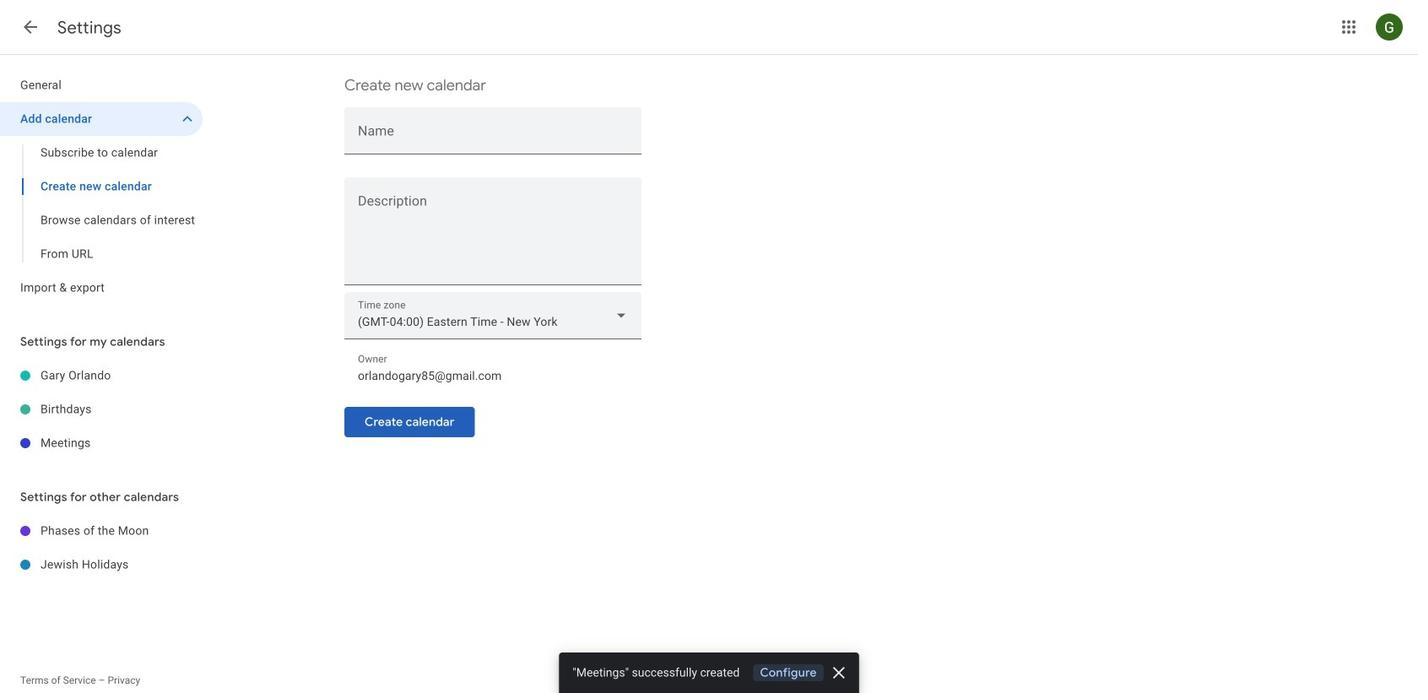 Task type: vqa. For each thing, say whether or not it's contained in the screenshot.
TAB LIST
no



Task type: describe. For each thing, give the bounding box(es) containing it.
phases of the moon tree item
[[0, 514, 203, 548]]

3 tree from the top
[[0, 514, 203, 582]]

meetings tree item
[[0, 426, 203, 460]]



Task type: locate. For each thing, give the bounding box(es) containing it.
jewish holidays tree item
[[0, 548, 203, 582]]

1 tree from the top
[[0, 68, 203, 305]]

heading
[[57, 17, 121, 38]]

2 tree from the top
[[0, 359, 203, 460]]

None field
[[344, 292, 642, 339]]

go back image
[[20, 17, 41, 37]]

tree
[[0, 68, 203, 305], [0, 359, 203, 460], [0, 514, 203, 582]]

None text field
[[358, 125, 628, 149], [344, 197, 642, 278], [358, 364, 628, 388], [358, 125, 628, 149], [344, 197, 642, 278], [358, 364, 628, 388]]

2 vertical spatial tree
[[0, 514, 203, 582]]

birthdays tree item
[[0, 393, 203, 426]]

add calendar tree item
[[0, 102, 203, 136]]

1 vertical spatial tree
[[0, 359, 203, 460]]

group
[[0, 136, 203, 271]]

gary orlando tree item
[[0, 359, 203, 393]]

0 vertical spatial tree
[[0, 68, 203, 305]]



